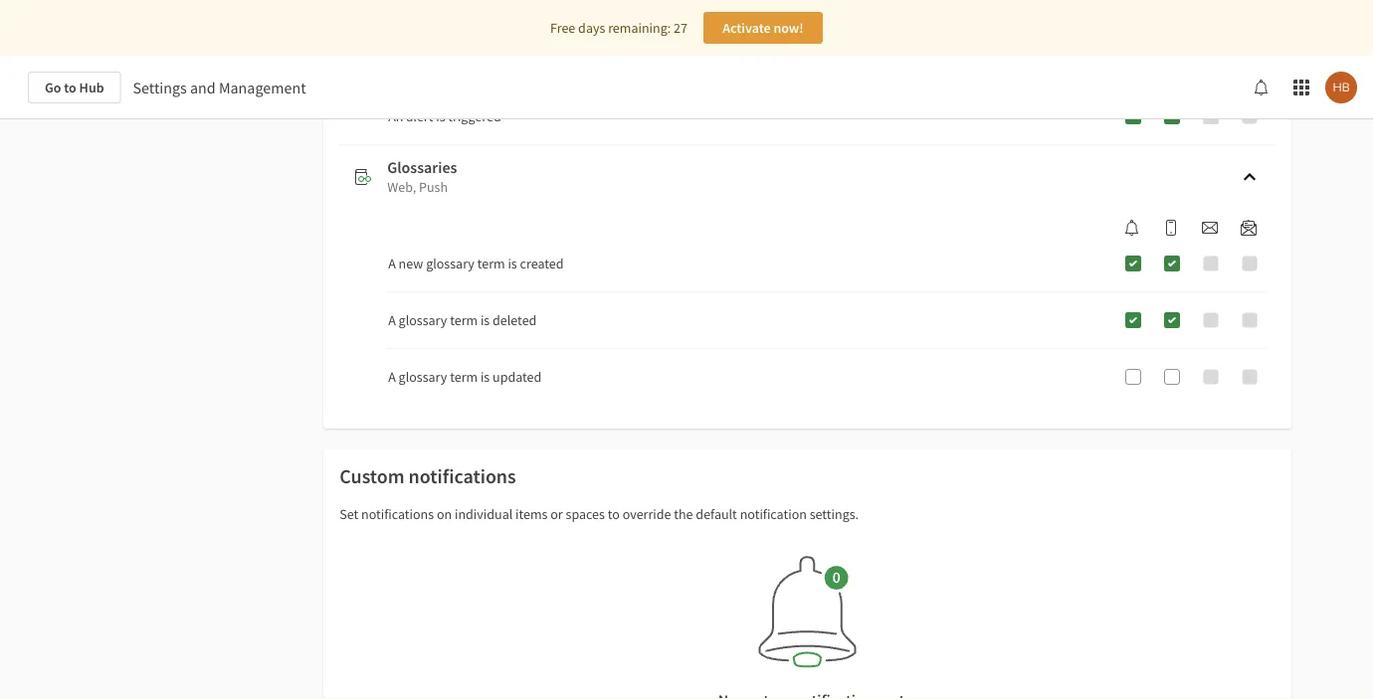 Task type: vqa. For each thing, say whether or not it's contained in the screenshot.
the top 'to'
yes



Task type: locate. For each thing, give the bounding box(es) containing it.
0 vertical spatial glossary
[[426, 255, 475, 273]]

to inside main content
[[608, 506, 620, 523]]

is left created
[[508, 255, 517, 273]]

activate now! link
[[703, 12, 823, 44]]

notifications down custom
[[361, 506, 434, 523]]

alert
[[406, 107, 433, 125]]

settings.
[[810, 506, 859, 523]]

glossary right new
[[426, 255, 475, 273]]

to right go
[[64, 79, 76, 97]]

free days remaining: 27
[[550, 19, 688, 37]]

updated
[[493, 368, 542, 386]]

term
[[477, 255, 505, 273], [450, 311, 478, 329], [450, 368, 478, 386]]

days
[[578, 19, 605, 37]]

a for a new glossary term is created
[[388, 255, 396, 273]]

a down the a glossary term is deleted
[[388, 368, 396, 386]]

a up a glossary term is updated
[[388, 311, 396, 329]]

an
[[388, 107, 403, 125]]

1 vertical spatial to
[[608, 506, 620, 523]]

0 vertical spatial a
[[388, 255, 396, 273]]

an alert is triggered
[[388, 107, 501, 125]]

triggered
[[448, 107, 501, 125]]

notifications for custom
[[409, 464, 516, 489]]

created
[[520, 255, 564, 273]]

settings and management
[[133, 78, 306, 98]]

set notifications on individual items or spaces to override the default notification settings.
[[340, 506, 859, 523]]

0 vertical spatial to
[[64, 79, 76, 97]]

2 vertical spatial a
[[388, 368, 396, 386]]

notifications sent to your email element
[[1194, 220, 1226, 236]]

term for updated
[[450, 368, 478, 386]]

set
[[340, 506, 358, 523]]

1 a from the top
[[388, 255, 396, 273]]

hub
[[79, 79, 104, 97]]

push notifications in qlik sense mobile image
[[1163, 220, 1179, 236]]

a left new
[[388, 255, 396, 273]]

glossary
[[426, 255, 475, 273], [399, 311, 447, 329], [399, 368, 447, 386]]

3 a from the top
[[388, 368, 396, 386]]

notifications up on
[[409, 464, 516, 489]]

2 vertical spatial glossary
[[399, 368, 447, 386]]

a new glossary term is created
[[388, 255, 564, 273]]

activate
[[723, 19, 771, 37]]

1 vertical spatial notifications
[[361, 506, 434, 523]]

notifications sent to your email image
[[1202, 220, 1218, 236]]

27
[[674, 19, 688, 37]]

to right spaces
[[608, 506, 620, 523]]

default
[[696, 506, 737, 523]]

is
[[436, 107, 445, 125], [508, 255, 517, 273], [481, 311, 490, 329], [481, 368, 490, 386]]

notifications when using qlik sense in a browser element
[[1116, 220, 1148, 236]]

term left deleted
[[450, 311, 478, 329]]

to
[[64, 79, 76, 97], [608, 506, 620, 523]]

term left created
[[477, 255, 505, 273]]

deleted
[[493, 311, 537, 329]]

push notifications in qlik sense mobile element
[[1155, 220, 1187, 236]]

custom notifications
[[340, 464, 516, 489]]

override
[[623, 506, 671, 523]]

glossaries web, push
[[387, 157, 457, 196]]

notifications bundled in a daily email digest element
[[1233, 220, 1265, 236]]

term left updated
[[450, 368, 478, 386]]

glossary down the a glossary term is deleted
[[399, 368, 447, 386]]

glossary down new
[[399, 311, 447, 329]]

go
[[45, 79, 61, 97]]

spaces
[[566, 506, 605, 523]]

0 vertical spatial notifications
[[409, 464, 516, 489]]

2 vertical spatial term
[[450, 368, 478, 386]]

2 a from the top
[[388, 311, 396, 329]]

1 horizontal spatial to
[[608, 506, 620, 523]]

1 vertical spatial term
[[450, 311, 478, 329]]

push
[[419, 178, 448, 196]]

1 vertical spatial a
[[388, 311, 396, 329]]

a
[[388, 255, 396, 273], [388, 311, 396, 329], [388, 368, 396, 386]]

0 horizontal spatial to
[[64, 79, 76, 97]]

activate now!
[[723, 19, 804, 37]]

notifications
[[409, 464, 516, 489], [361, 506, 434, 523]]

1 vertical spatial glossary
[[399, 311, 447, 329]]

a glossary term is updated
[[388, 368, 542, 386]]

on
[[437, 506, 452, 523]]



Task type: describe. For each thing, give the bounding box(es) containing it.
free
[[550, 19, 575, 37]]

glossaries
[[387, 157, 457, 177]]

items
[[516, 506, 548, 523]]

notifications bundled in a daily email digest image
[[1241, 220, 1257, 236]]

remaining:
[[608, 19, 671, 37]]

individual
[[455, 506, 513, 523]]

new
[[399, 255, 423, 273]]

is left updated
[[481, 368, 490, 386]]

notification
[[740, 506, 807, 523]]

a for a glossary term is deleted
[[388, 311, 396, 329]]

the
[[674, 506, 693, 523]]

now!
[[774, 19, 804, 37]]

term for deleted
[[450, 311, 478, 329]]

is left deleted
[[481, 311, 490, 329]]

is right alert
[[436, 107, 445, 125]]

go to hub link
[[28, 72, 121, 103]]

a for a glossary term is updated
[[388, 368, 396, 386]]

howard brown image
[[1325, 72, 1357, 103]]

web,
[[387, 178, 416, 196]]

notifications when using qlik sense in a browser image
[[1124, 220, 1140, 236]]

glossary for a glossary term is updated
[[399, 368, 447, 386]]

glossary for a glossary term is deleted
[[399, 311, 447, 329]]

and
[[190, 78, 216, 98]]

custom
[[340, 464, 405, 489]]

settings
[[133, 78, 187, 98]]

custom notifications main content
[[0, 0, 1373, 700]]

notifications for set
[[361, 506, 434, 523]]

or
[[551, 506, 563, 523]]

a glossary term is deleted
[[388, 311, 537, 329]]

go to hub
[[45, 79, 104, 97]]

0 vertical spatial term
[[477, 255, 505, 273]]

management
[[219, 78, 306, 98]]



